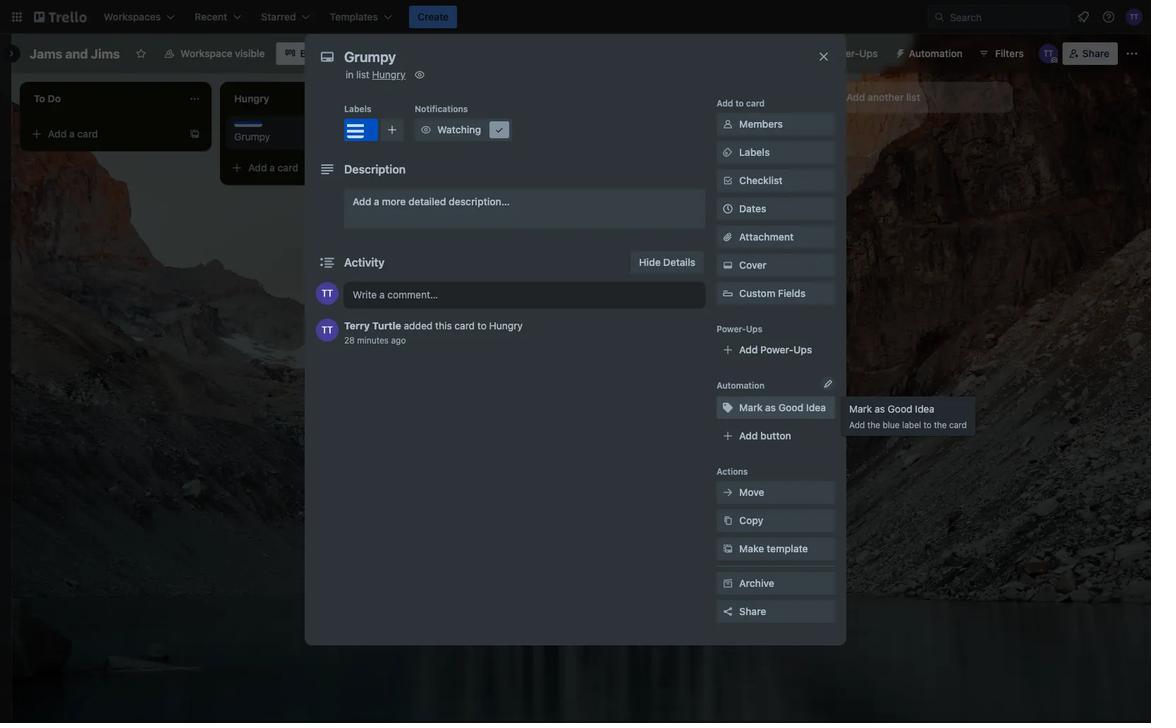 Task type: locate. For each thing, give the bounding box(es) containing it.
Board name text field
[[23, 42, 127, 65]]

1 horizontal spatial list
[[907, 91, 921, 103]]

sm image for checklist
[[721, 174, 735, 188]]

share button down archive link
[[717, 601, 836, 623]]

0 horizontal spatial add a card
[[48, 128, 98, 140]]

1 horizontal spatial power-ups
[[827, 48, 878, 59]]

to right label
[[924, 420, 932, 430]]

sm image inside watching button
[[419, 123, 433, 137]]

button
[[761, 430, 792, 442]]

1 vertical spatial list
[[907, 91, 921, 103]]

mark inside button
[[740, 402, 763, 414]]

add another list button
[[822, 82, 1014, 113]]

2 vertical spatial to
[[924, 420, 932, 430]]

1 vertical spatial ups
[[747, 324, 763, 334]]

add
[[847, 91, 866, 103], [717, 98, 734, 108], [48, 128, 67, 140], [449, 128, 468, 140], [248, 162, 267, 174], [353, 196, 372, 208], [740, 344, 758, 356], [850, 420, 866, 430], [740, 430, 758, 442]]

mark as good idea button
[[717, 397, 836, 419]]

more
[[382, 196, 406, 208]]

0 vertical spatial labels
[[344, 104, 372, 114]]

add button button
[[717, 425, 836, 447]]

power- down custom fields button
[[761, 344, 794, 356]]

1 vertical spatial hungry
[[490, 320, 523, 332]]

power-ups down the 'custom'
[[717, 324, 763, 334]]

Write a comment text field
[[344, 282, 706, 308]]

0 horizontal spatial list
[[357, 69, 370, 80]]

labels up color: blue, title: none icon
[[344, 104, 372, 114]]

list right in
[[357, 69, 370, 80]]

ups up "add another list"
[[860, 48, 878, 59]]

ups
[[860, 48, 878, 59], [747, 324, 763, 334], [794, 344, 813, 356]]

Search field
[[946, 6, 1069, 28]]

share button
[[1063, 42, 1119, 65], [717, 601, 836, 623]]

sm image for labels
[[721, 145, 735, 160]]

board
[[300, 48, 328, 59]]

power-
[[827, 48, 860, 59], [717, 324, 747, 334], [761, 344, 794, 356]]

a
[[69, 128, 75, 140], [470, 128, 476, 140], [270, 162, 275, 174], [374, 196, 380, 208]]

good for mark as good idea
[[779, 402, 804, 414]]

0 horizontal spatial as
[[766, 402, 776, 414]]

2 vertical spatial terry turtle (terryturtle) image
[[316, 282, 339, 305]]

ups down fields
[[794, 344, 813, 356]]

0 vertical spatial share button
[[1063, 42, 1119, 65]]

1 vertical spatial power-ups
[[717, 324, 763, 334]]

the
[[868, 420, 881, 430], [935, 420, 947, 430]]

1 horizontal spatial as
[[875, 403, 886, 415]]

mark for mark as good idea add the blue  label to the card
[[850, 403, 873, 415]]

sm image inside members link
[[721, 117, 735, 131]]

show menu image
[[1126, 47, 1140, 61]]

sm image
[[721, 117, 735, 131], [493, 123, 507, 137], [721, 145, 735, 160], [721, 258, 735, 272], [721, 486, 735, 500], [721, 514, 735, 528], [721, 542, 735, 556]]

hide
[[640, 257, 661, 268]]

as inside button
[[766, 402, 776, 414]]

1 horizontal spatial hungry
[[490, 320, 523, 332]]

create
[[418, 11, 449, 23]]

power-ups inside button
[[827, 48, 878, 59]]

2 horizontal spatial ups
[[860, 48, 878, 59]]

0 vertical spatial to
[[736, 98, 744, 108]]

as inside mark as good idea add the blue  label to the card
[[875, 403, 886, 415]]

hungry
[[372, 69, 406, 80], [490, 320, 523, 332]]

0 horizontal spatial power-
[[717, 324, 747, 334]]

labels inside labels link
[[740, 146, 770, 158]]

sm image inside labels link
[[721, 145, 735, 160]]

add a more detailed description… link
[[344, 189, 706, 229]]

checklist link
[[717, 169, 836, 192]]

1 vertical spatial automation
[[717, 380, 765, 390]]

0 horizontal spatial good
[[779, 402, 804, 414]]

power-ups up "add another list"
[[827, 48, 878, 59]]

share left the show menu "icon"
[[1083, 48, 1110, 59]]

add a card button
[[25, 123, 184, 145], [426, 123, 584, 145], [226, 157, 384, 179]]

make
[[740, 543, 765, 555]]

0 horizontal spatial add a card button
[[25, 123, 184, 145]]

add another list
[[847, 91, 921, 103]]

0 vertical spatial hungry
[[372, 69, 406, 80]]

0 vertical spatial power-
[[827, 48, 860, 59]]

good for mark as good idea add the blue  label to the card
[[888, 403, 913, 415]]

attachment button
[[717, 226, 836, 248]]

1 vertical spatial terry turtle (terryturtle) image
[[1039, 44, 1059, 64]]

1 horizontal spatial mark
[[850, 403, 873, 415]]

move
[[740, 487, 765, 498]]

sm image inside checklist link
[[721, 174, 735, 188]]

sm image left 'archive'
[[721, 577, 735, 591]]

0 vertical spatial power-ups
[[827, 48, 878, 59]]

0 horizontal spatial the
[[868, 420, 881, 430]]

1 create from template… image from the left
[[189, 128, 200, 140]]

copy
[[740, 515, 764, 527]]

add power-ups link
[[717, 339, 836, 361]]

good up blue
[[888, 403, 913, 415]]

hungry right in
[[372, 69, 406, 80]]

idea inside button
[[807, 402, 827, 414]]

another
[[868, 91, 904, 103]]

sm image inside make template link
[[721, 542, 735, 556]]

0 horizontal spatial idea
[[807, 402, 827, 414]]

hungry down the write a comment text box
[[490, 320, 523, 332]]

sm image left checklist
[[721, 174, 735, 188]]

automation up "mark as good idea" button
[[717, 380, 765, 390]]

jims
[[91, 46, 120, 61]]

28 minutes ago link
[[344, 335, 406, 345]]

to right this
[[478, 320, 487, 332]]

1 horizontal spatial create from template… image
[[790, 128, 802, 140]]

1 horizontal spatial share
[[1083, 48, 1110, 59]]

good inside mark as good idea add the blue  label to the card
[[888, 403, 913, 415]]

card inside terry turtle added this card to hungry 28 minutes ago
[[455, 320, 475, 332]]

0 horizontal spatial ups
[[747, 324, 763, 334]]

0 horizontal spatial mark
[[740, 402, 763, 414]]

sm image inside automation "button"
[[890, 42, 909, 62]]

0 vertical spatial list
[[357, 69, 370, 80]]

filters
[[996, 48, 1025, 59]]

idea inside mark as good idea add the blue  label to the card
[[916, 403, 935, 415]]

to
[[736, 98, 744, 108], [478, 320, 487, 332], [924, 420, 932, 430]]

labels up checklist
[[740, 146, 770, 158]]

1 horizontal spatial labels
[[740, 146, 770, 158]]

good inside button
[[779, 402, 804, 414]]

sm image left mark as good idea
[[721, 401, 735, 415]]

mark as good idea add the blue  label to the card
[[850, 403, 968, 430]]

1 horizontal spatial automation
[[909, 48, 963, 59]]

2 horizontal spatial to
[[924, 420, 932, 430]]

2 vertical spatial power-
[[761, 344, 794, 356]]

workspace
[[181, 48, 233, 59]]

automation
[[909, 48, 963, 59], [717, 380, 765, 390]]

power- up "add another list"
[[827, 48, 860, 59]]

as for mark as good idea
[[766, 402, 776, 414]]

notifications
[[415, 104, 468, 114]]

1 vertical spatial labels
[[740, 146, 770, 158]]

2 horizontal spatial add a card
[[449, 128, 499, 140]]

ago
[[391, 335, 406, 345]]

grumpy
[[234, 131, 270, 143]]

to up the members
[[736, 98, 744, 108]]

add a more detailed description…
[[353, 196, 510, 208]]

sm image inside copy link
[[721, 514, 735, 528]]

0 horizontal spatial create from template… image
[[189, 128, 200, 140]]

terry turtle (terryturtle) image
[[1126, 8, 1143, 25], [1039, 44, 1059, 64], [316, 282, 339, 305]]

None text field
[[337, 44, 803, 69]]

sm image for archive
[[721, 577, 735, 591]]

2 horizontal spatial add a card button
[[426, 123, 584, 145]]

power- down the 'custom'
[[717, 324, 747, 334]]

members
[[740, 118, 783, 130]]

terry turtle added this card to hungry 28 minutes ago
[[344, 320, 523, 345]]

power-ups
[[827, 48, 878, 59], [717, 324, 763, 334]]

sm image inside "mark as good idea" button
[[721, 401, 735, 415]]

archive link
[[717, 572, 836, 595]]

members link
[[717, 113, 836, 136]]

2 horizontal spatial power-
[[827, 48, 860, 59]]

ups up add power-ups
[[747, 324, 763, 334]]

0 horizontal spatial share
[[740, 606, 767, 618]]

share button down 0 notifications image in the top right of the page
[[1063, 42, 1119, 65]]

terry turtle (terryturtle) image right the filters
[[1039, 44, 1059, 64]]

2 vertical spatial ups
[[794, 344, 813, 356]]

0 vertical spatial ups
[[860, 48, 878, 59]]

mark for mark as good idea
[[740, 402, 763, 414]]

1 horizontal spatial power-
[[761, 344, 794, 356]]

0 horizontal spatial terry turtle (terryturtle) image
[[316, 282, 339, 305]]

list
[[357, 69, 370, 80], [907, 91, 921, 103]]

0 horizontal spatial to
[[478, 320, 487, 332]]

create button
[[409, 6, 457, 28]]

primary element
[[0, 0, 1152, 34]]

cover link
[[717, 254, 836, 277]]

customize views image
[[344, 47, 358, 61]]

mark inside mark as good idea add the blue  label to the card
[[850, 403, 873, 415]]

good up button
[[779, 402, 804, 414]]

labels
[[344, 104, 372, 114], [740, 146, 770, 158]]

0 horizontal spatial hungry
[[372, 69, 406, 80]]

sm image inside archive link
[[721, 577, 735, 591]]

checklist
[[740, 175, 783, 186]]

attachment
[[740, 231, 794, 243]]

hide details link
[[631, 251, 704, 274]]

28
[[344, 335, 355, 345]]

automation inside "button"
[[909, 48, 963, 59]]

create from template… image left the grumpy
[[189, 128, 200, 140]]

sm image inside move 'link'
[[721, 486, 735, 500]]

good
[[779, 402, 804, 414], [888, 403, 913, 415]]

custom
[[740, 288, 776, 299]]

blue
[[883, 420, 900, 430]]

power- inside add power-ups link
[[761, 344, 794, 356]]

visible
[[235, 48, 265, 59]]

1 horizontal spatial add a card button
[[226, 157, 384, 179]]

the left blue
[[868, 420, 881, 430]]

card
[[747, 98, 765, 108], [77, 128, 98, 140], [478, 128, 499, 140], [278, 162, 299, 174], [455, 320, 475, 332], [950, 420, 968, 430]]

1 horizontal spatial good
[[888, 403, 913, 415]]

copy link
[[717, 510, 836, 532]]

1 horizontal spatial idea
[[916, 403, 935, 415]]

sm image inside cover link
[[721, 258, 735, 272]]

filters button
[[975, 42, 1029, 65]]

sm image down notifications
[[419, 123, 433, 137]]

1 horizontal spatial the
[[935, 420, 947, 430]]

as up blue
[[875, 403, 886, 415]]

sm image up another at the top right of the page
[[890, 42, 909, 62]]

color: blue, title: none image
[[234, 121, 263, 127]]

create from template… image up labels link at the right of page
[[790, 128, 802, 140]]

as up button
[[766, 402, 776, 414]]

mark
[[740, 402, 763, 414], [850, 403, 873, 415]]

open information menu image
[[1102, 10, 1117, 24]]

idea up label
[[916, 403, 935, 415]]

list right another at the top right of the page
[[907, 91, 921, 103]]

1 vertical spatial to
[[478, 320, 487, 332]]

2 create from template… image from the left
[[790, 128, 802, 140]]

terry turtle (terryturtle) image right 'open information menu' icon
[[1126, 8, 1143, 25]]

1 vertical spatial share button
[[717, 601, 836, 623]]

2 horizontal spatial terry turtle (terryturtle) image
[[1126, 8, 1143, 25]]

share down 'archive'
[[740, 606, 767, 618]]

1 vertical spatial power-
[[717, 324, 747, 334]]

the right label
[[935, 420, 947, 430]]

0 vertical spatial automation
[[909, 48, 963, 59]]

add a card
[[48, 128, 98, 140], [449, 128, 499, 140], [248, 162, 299, 174]]

add power-ups
[[740, 344, 813, 356]]

share
[[1083, 48, 1110, 59], [740, 606, 767, 618]]

create from template… image
[[189, 128, 200, 140], [790, 128, 802, 140]]

automation down search image at top right
[[909, 48, 963, 59]]

as for mark as good idea add the blue  label to the card
[[875, 403, 886, 415]]

terry turtle (terryturtle) image up terry turtle (terryturtle) icon
[[316, 282, 339, 305]]

automation button
[[890, 42, 972, 65]]

0 horizontal spatial power-ups
[[717, 324, 763, 334]]

create from template… image
[[390, 162, 401, 174]]

idea up add button button
[[807, 402, 827, 414]]

0 vertical spatial terry turtle (terryturtle) image
[[1126, 8, 1143, 25]]

sm image
[[890, 42, 909, 62], [413, 68, 427, 82], [419, 123, 433, 137], [721, 174, 735, 188], [721, 401, 735, 415], [721, 577, 735, 591]]

as
[[766, 402, 776, 414], [875, 403, 886, 415]]

2 the from the left
[[935, 420, 947, 430]]

sm image for watching
[[419, 123, 433, 137]]

1 vertical spatial share
[[740, 606, 767, 618]]

sm image for copy
[[721, 514, 735, 528]]

0 horizontal spatial share button
[[717, 601, 836, 623]]



Task type: describe. For each thing, give the bounding box(es) containing it.
template
[[767, 543, 809, 555]]

search image
[[934, 11, 946, 23]]

added
[[404, 320, 433, 332]]

jams
[[30, 46, 62, 61]]

workspace visible
[[181, 48, 265, 59]]

jams and jims
[[30, 46, 120, 61]]

power-ups button
[[798, 42, 887, 65]]

ups inside button
[[860, 48, 878, 59]]

mark as good idea
[[740, 402, 827, 414]]

terry turtle (terryturtle) image
[[316, 319, 339, 342]]

minutes
[[357, 335, 389, 345]]

1 horizontal spatial to
[[736, 98, 744, 108]]

1 horizontal spatial ups
[[794, 344, 813, 356]]

add to card
[[717, 98, 765, 108]]

sm image for make template
[[721, 542, 735, 556]]

add button
[[740, 430, 792, 442]]

add a card button for create from template… icon
[[226, 157, 384, 179]]

0 notifications image
[[1076, 8, 1093, 25]]

details
[[664, 257, 696, 268]]

idea for mark as good idea add the blue  label to the card
[[916, 403, 935, 415]]

fields
[[778, 288, 806, 299]]

description…
[[449, 196, 510, 208]]

0 vertical spatial share
[[1083, 48, 1110, 59]]

sm image for automation
[[890, 42, 909, 62]]

watching
[[438, 124, 481, 136]]

and
[[65, 46, 88, 61]]

power- inside "power-ups" button
[[827, 48, 860, 59]]

make template
[[740, 543, 809, 555]]

1 horizontal spatial share button
[[1063, 42, 1119, 65]]

hide details
[[640, 257, 696, 268]]

grumpy link
[[234, 130, 398, 144]]

sm image inside watching button
[[493, 123, 507, 137]]

detailed
[[409, 196, 446, 208]]

cover
[[740, 259, 767, 271]]

custom fields
[[740, 288, 806, 299]]

1 horizontal spatial add a card
[[248, 162, 299, 174]]

labels link
[[717, 141, 836, 164]]

to inside terry turtle added this card to hungry 28 minutes ago
[[478, 320, 487, 332]]

idea for mark as good idea
[[807, 402, 827, 414]]

1 the from the left
[[868, 420, 881, 430]]

activity
[[344, 256, 385, 269]]

star or unstar board image
[[135, 48, 147, 59]]

0 horizontal spatial automation
[[717, 380, 765, 390]]

watching button
[[415, 119, 512, 141]]

description
[[344, 163, 406, 176]]

custom fields button
[[717, 287, 836, 301]]

to inside mark as good idea add the blue  label to the card
[[924, 420, 932, 430]]

0 horizontal spatial labels
[[344, 104, 372, 114]]

add a card button for second create from template… image from the right
[[25, 123, 184, 145]]

sm image for move
[[721, 486, 735, 500]]

archive
[[740, 578, 775, 589]]

in
[[346, 69, 354, 80]]

move link
[[717, 481, 836, 504]]

hungry link
[[372, 69, 406, 80]]

sm image right hungry link
[[413, 68, 427, 82]]

turtle
[[373, 320, 401, 332]]

dates button
[[717, 198, 836, 220]]

1 horizontal spatial terry turtle (terryturtle) image
[[1039, 44, 1059, 64]]

in list hungry
[[346, 69, 406, 80]]

hungry inside terry turtle added this card to hungry 28 minutes ago
[[490, 320, 523, 332]]

sm image for members
[[721, 117, 735, 131]]

list inside button
[[907, 91, 921, 103]]

actions
[[717, 467, 748, 476]]

switch to… image
[[10, 10, 24, 24]]

label
[[903, 420, 922, 430]]

dates
[[740, 203, 767, 215]]

sm image for cover
[[721, 258, 735, 272]]

add inside mark as good idea add the blue  label to the card
[[850, 420, 866, 430]]

card inside mark as good idea add the blue  label to the card
[[950, 420, 968, 430]]

color: blue, title: none image
[[344, 119, 378, 141]]

this
[[436, 320, 452, 332]]

board link
[[276, 42, 336, 65]]

workspace visible button
[[155, 42, 274, 65]]

make template link
[[717, 538, 836, 560]]

terry
[[344, 320, 370, 332]]



Task type: vqa. For each thing, say whether or not it's contained in the screenshot.
as associated with Mark as Good Idea Add the blue  label to the card
yes



